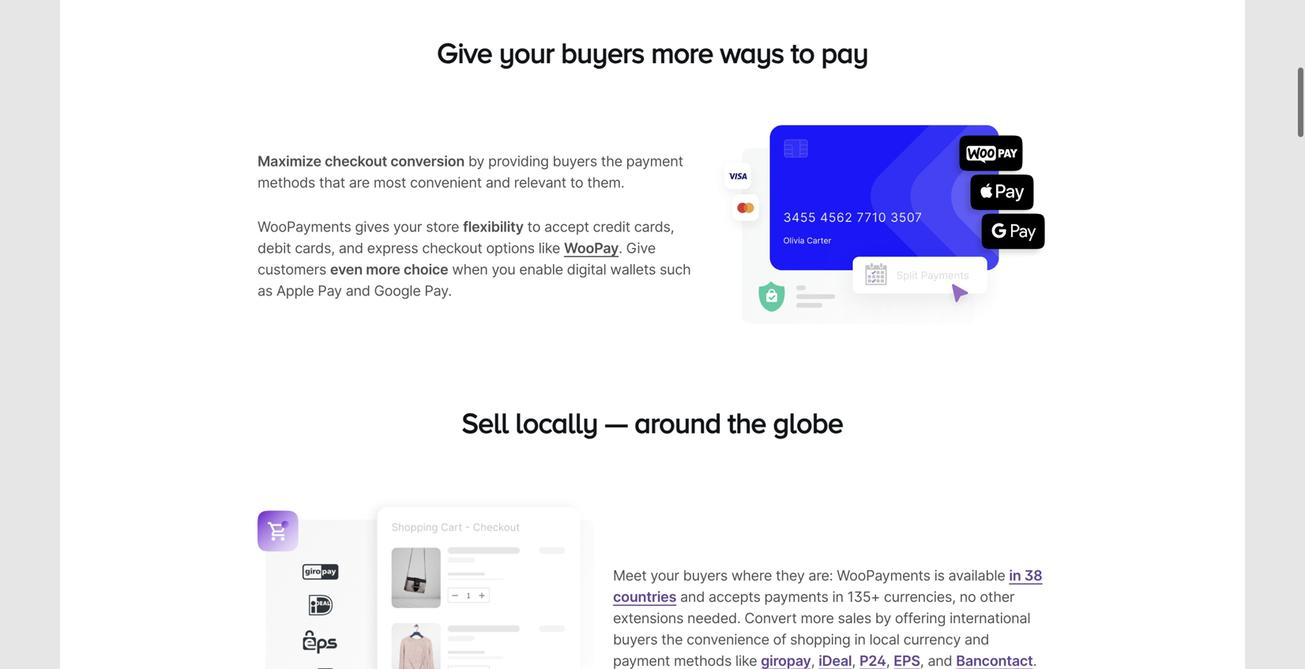 Task type: locate. For each thing, give the bounding box(es) containing it.
currencies,
[[884, 588, 956, 606]]

2 vertical spatial to
[[527, 218, 541, 235]]

0 vertical spatial more
[[651, 37, 713, 68]]

0 horizontal spatial more
[[366, 261, 400, 278]]

more
[[651, 37, 713, 68], [366, 261, 400, 278], [801, 610, 834, 627]]

0 horizontal spatial in
[[832, 588, 844, 606]]

0 horizontal spatial woopayments
[[258, 218, 351, 235]]

as
[[258, 282, 273, 299]]

are
[[349, 174, 370, 191]]

and inside 'to accept credit cards, debit cards, and express checkout options like'
[[339, 239, 363, 257]]

checkout up are
[[325, 152, 387, 170]]

0 vertical spatial give
[[437, 37, 492, 68]]

in
[[1009, 567, 1021, 584], [832, 588, 844, 606], [855, 631, 866, 648]]

payment inside and accepts payments in 135+ currencies, no other extensions needed. convert more sales by offering international buyers the convenience of shopping in local currency and payment methods like
[[613, 652, 670, 669]]

globe
[[773, 407, 843, 438]]

more left ways
[[651, 37, 713, 68]]

1 horizontal spatial woopayments
[[837, 567, 931, 584]]

0 horizontal spatial cards,
[[295, 239, 335, 257]]

more down express
[[366, 261, 400, 278]]

and
[[486, 174, 510, 191], [339, 239, 363, 257], [346, 282, 370, 299], [680, 588, 705, 606], [965, 631, 989, 648]]

your for meet
[[651, 567, 679, 584]]

extensions
[[613, 610, 684, 627]]

like
[[539, 239, 560, 257], [736, 652, 757, 669]]

by up local
[[875, 610, 891, 627]]

2 horizontal spatial in
[[1009, 567, 1021, 584]]

cards,
[[634, 218, 674, 235], [295, 239, 335, 257]]

methods down the maximize
[[258, 174, 315, 191]]

when you enable digital wallets such as apple pay and google pay.
[[258, 261, 691, 299]]

0 vertical spatial your
[[499, 37, 554, 68]]

debit
[[258, 239, 291, 257]]

0 horizontal spatial methods
[[258, 174, 315, 191]]

2 horizontal spatial your
[[651, 567, 679, 584]]

1 vertical spatial payment
[[613, 652, 670, 669]]

2 horizontal spatial the
[[728, 407, 766, 438]]

and up the needed.
[[680, 588, 705, 606]]

around
[[635, 407, 721, 438]]

payments
[[764, 588, 829, 606]]

the up the them.
[[601, 152, 623, 170]]

google
[[374, 282, 421, 299]]

in 38 countries
[[613, 567, 1043, 606]]

the down extensions
[[662, 631, 683, 648]]

1 horizontal spatial more
[[651, 37, 713, 68]]

to left pay
[[791, 37, 815, 68]]

1 vertical spatial by
[[875, 610, 891, 627]]

1 horizontal spatial in
[[855, 631, 866, 648]]

maximize
[[258, 152, 321, 170]]

in left 135+
[[832, 588, 844, 606]]

other
[[980, 588, 1015, 606]]

the left globe
[[728, 407, 766, 438]]

0 vertical spatial like
[[539, 239, 560, 257]]

by providing buyers the payment methods that are most convenient and relevant to them.
[[258, 152, 683, 191]]

no
[[960, 588, 976, 606]]

pay
[[318, 282, 342, 299]]

more inside and accepts payments in 135+ currencies, no other extensions needed. convert more sales by offering international buyers the convenience of shopping in local currency and payment methods like
[[801, 610, 834, 627]]

.
[[619, 239, 623, 257]]

and up even
[[339, 239, 363, 257]]

more up the "shopping"
[[801, 610, 834, 627]]

like inside 'to accept credit cards, debit cards, and express checkout options like'
[[539, 239, 560, 257]]

by inside and accepts payments in 135+ currencies, no other extensions needed. convert more sales by offering international buyers the convenience of shopping in local currency and payment methods like
[[875, 610, 891, 627]]

0 vertical spatial to
[[791, 37, 815, 68]]

0 horizontal spatial checkout
[[325, 152, 387, 170]]

1 vertical spatial methods
[[674, 652, 732, 669]]

buyers for where
[[683, 567, 728, 584]]

methods inside by providing buyers the payment methods that are most convenient and relevant to them.
[[258, 174, 315, 191]]

2 vertical spatial your
[[651, 567, 679, 584]]

1 vertical spatial woopayments
[[837, 567, 931, 584]]

0 vertical spatial checkout
[[325, 152, 387, 170]]

1 horizontal spatial your
[[499, 37, 554, 68]]

even more choice
[[330, 261, 448, 278]]

methods down convenience
[[674, 652, 732, 669]]

1 horizontal spatial by
[[875, 610, 891, 627]]

like inside and accepts payments in 135+ currencies, no other extensions needed. convert more sales by offering international buyers the convenience of shopping in local currency and payment methods like
[[736, 652, 757, 669]]

buyers for the
[[553, 152, 597, 170]]

1 vertical spatial give
[[626, 239, 656, 257]]

like down convenience
[[736, 652, 757, 669]]

payment up credit
[[626, 152, 683, 170]]

international
[[950, 610, 1031, 627]]

currency
[[904, 631, 961, 648]]

1 vertical spatial like
[[736, 652, 757, 669]]

1 horizontal spatial like
[[736, 652, 757, 669]]

where
[[732, 567, 772, 584]]

the
[[601, 152, 623, 170], [728, 407, 766, 438], [662, 631, 683, 648]]

are:
[[809, 567, 833, 584]]

offering
[[895, 610, 946, 627]]

relevant
[[514, 174, 567, 191]]

1 vertical spatial to
[[570, 174, 583, 191]]

your for give
[[499, 37, 554, 68]]

1 vertical spatial the
[[728, 407, 766, 438]]

1 vertical spatial in
[[832, 588, 844, 606]]

1 horizontal spatial give
[[626, 239, 656, 257]]

and down international
[[965, 631, 989, 648]]

38
[[1025, 567, 1043, 584]]

ways
[[720, 37, 784, 68]]

0 vertical spatial by
[[468, 152, 485, 170]]

1 horizontal spatial cards,
[[634, 218, 674, 235]]

by up 'convenient'
[[468, 152, 485, 170]]

. give customers
[[258, 239, 656, 278]]

135+
[[848, 588, 880, 606]]

needed.
[[687, 610, 741, 627]]

to
[[791, 37, 815, 68], [570, 174, 583, 191], [527, 218, 541, 235]]

2 vertical spatial the
[[662, 631, 683, 648]]

1 vertical spatial checkout
[[422, 239, 482, 257]]

checkout
[[325, 152, 387, 170], [422, 239, 482, 257]]

0 horizontal spatial like
[[539, 239, 560, 257]]

them.
[[587, 174, 625, 191]]

enable
[[519, 261, 563, 278]]

0 horizontal spatial give
[[437, 37, 492, 68]]

pay.
[[425, 282, 452, 299]]

maximize checkout conversion
[[258, 152, 465, 170]]

0 horizontal spatial to
[[527, 218, 541, 235]]

in left '38'
[[1009, 567, 1021, 584]]

0 horizontal spatial by
[[468, 152, 485, 170]]

woopayments
[[258, 218, 351, 235], [837, 567, 931, 584]]

woopayments up 135+
[[837, 567, 931, 584]]

convenience
[[687, 631, 769, 648]]

cards, up customers on the top of the page
[[295, 239, 335, 257]]

convenient
[[410, 174, 482, 191]]

0 vertical spatial methods
[[258, 174, 315, 191]]

your
[[499, 37, 554, 68], [393, 218, 422, 235], [651, 567, 679, 584]]

to accept credit cards, debit cards, and express checkout options like
[[258, 218, 674, 257]]

2 vertical spatial more
[[801, 610, 834, 627]]

buyers inside by providing buyers the payment methods that are most convenient and relevant to them.
[[553, 152, 597, 170]]

in down sales
[[855, 631, 866, 648]]

methods
[[258, 174, 315, 191], [674, 652, 732, 669]]

local
[[870, 631, 900, 648]]

the inside and accepts payments in 135+ currencies, no other extensions needed. convert more sales by offering international buyers the convenience of shopping in local currency and payment methods like
[[662, 631, 683, 648]]

to left the them.
[[570, 174, 583, 191]]

0 vertical spatial payment
[[626, 152, 683, 170]]

and inside by providing buyers the payment methods that are most convenient and relevant to them.
[[486, 174, 510, 191]]

0 horizontal spatial your
[[393, 218, 422, 235]]

give your buyers more ways to pay
[[437, 37, 868, 68]]

1 horizontal spatial to
[[570, 174, 583, 191]]

to up 'options'
[[527, 218, 541, 235]]

buyers
[[561, 37, 645, 68], [553, 152, 597, 170], [683, 567, 728, 584], [613, 631, 658, 648]]

cards, right credit
[[634, 218, 674, 235]]

payment down extensions
[[613, 652, 670, 669]]

0 vertical spatial the
[[601, 152, 623, 170]]

0 vertical spatial in
[[1009, 567, 1021, 584]]

2 horizontal spatial more
[[801, 610, 834, 627]]

like up enable
[[539, 239, 560, 257]]

and accepts payments in 135+ currencies, no other extensions needed. convert more sales by offering international buyers the convenience of shopping in local currency and payment methods like
[[613, 588, 1031, 669]]

and down even
[[346, 282, 370, 299]]

payment
[[626, 152, 683, 170], [613, 652, 670, 669]]

0 vertical spatial cards,
[[634, 218, 674, 235]]

checkout down store
[[422, 239, 482, 257]]

by
[[468, 152, 485, 170], [875, 610, 891, 627]]

payment inside by providing buyers the payment methods that are most convenient and relevant to them.
[[626, 152, 683, 170]]

buyers for more
[[561, 37, 645, 68]]

and down providing
[[486, 174, 510, 191]]

give
[[437, 37, 492, 68], [626, 239, 656, 257]]

digital
[[567, 261, 607, 278]]

gives
[[355, 218, 389, 235]]

1 horizontal spatial the
[[662, 631, 683, 648]]

0 horizontal spatial the
[[601, 152, 623, 170]]

2 horizontal spatial to
[[791, 37, 815, 68]]

1 horizontal spatial checkout
[[422, 239, 482, 257]]

1 horizontal spatial methods
[[674, 652, 732, 669]]

woopayments up debit
[[258, 218, 351, 235]]

2 vertical spatial in
[[855, 631, 866, 648]]



Task type: vqa. For each thing, say whether or not it's contained in the screenshot.
Open account menu image
no



Task type: describe. For each thing, give the bounding box(es) containing it.
providing
[[488, 152, 549, 170]]

to inside 'to accept credit cards, debit cards, and express checkout options like'
[[527, 218, 541, 235]]

conversion
[[391, 152, 465, 170]]

to inside by providing buyers the payment methods that are most convenient and relevant to them.
[[570, 174, 583, 191]]

convert
[[745, 610, 797, 627]]

sell locally — around the globe
[[462, 407, 843, 438]]

locally
[[515, 407, 598, 438]]

—
[[605, 407, 628, 438]]

customers
[[258, 261, 326, 278]]

available
[[949, 567, 1006, 584]]

in 38 countries link
[[613, 567, 1043, 606]]

checkout inside 'to accept credit cards, debit cards, and express checkout options like'
[[422, 239, 482, 257]]

apple
[[276, 282, 314, 299]]

1 vertical spatial your
[[393, 218, 422, 235]]

options
[[486, 239, 535, 257]]

accept
[[544, 218, 589, 235]]

pay
[[821, 37, 868, 68]]

credit
[[593, 218, 631, 235]]

meet
[[613, 567, 647, 584]]

1 vertical spatial cards,
[[295, 239, 335, 257]]

by inside by providing buyers the payment methods that are most convenient and relevant to them.
[[468, 152, 485, 170]]

flexibility
[[463, 218, 524, 235]]

shopping
[[790, 631, 851, 648]]

give inside the '. give customers'
[[626, 239, 656, 257]]

of
[[773, 631, 787, 648]]

that
[[319, 174, 345, 191]]

woopay link
[[564, 239, 619, 257]]

in inside in 38 countries
[[1009, 567, 1021, 584]]

accepts
[[709, 588, 761, 606]]

0 vertical spatial woopayments
[[258, 218, 351, 235]]

woopayments gives your store flexibility
[[258, 218, 524, 235]]

sell
[[462, 407, 509, 438]]

1 vertical spatial more
[[366, 261, 400, 278]]

store
[[426, 218, 459, 235]]

even
[[330, 261, 363, 278]]

is
[[934, 567, 945, 584]]

and inside when you enable digital wallets such as apple pay and google pay.
[[346, 282, 370, 299]]

methods inside and accepts payments in 135+ currencies, no other extensions needed. convert more sales by offering international buyers the convenience of shopping in local currency and payment methods like
[[674, 652, 732, 669]]

when
[[452, 261, 488, 278]]

buyers inside and accepts payments in 135+ currencies, no other extensions needed. convert more sales by offering international buyers the convenience of shopping in local currency and payment methods like
[[613, 631, 658, 648]]

sales
[[838, 610, 872, 627]]

the inside by providing buyers the payment methods that are most convenient and relevant to them.
[[601, 152, 623, 170]]

most
[[374, 174, 406, 191]]

express
[[367, 239, 418, 257]]

meet your buyers where they are: woopayments is available
[[613, 567, 1009, 584]]

you
[[492, 261, 516, 278]]

wallets
[[610, 261, 656, 278]]

woopay
[[564, 239, 619, 257]]

countries
[[613, 588, 677, 606]]

such
[[660, 261, 691, 278]]

choice
[[404, 261, 448, 278]]

they
[[776, 567, 805, 584]]



